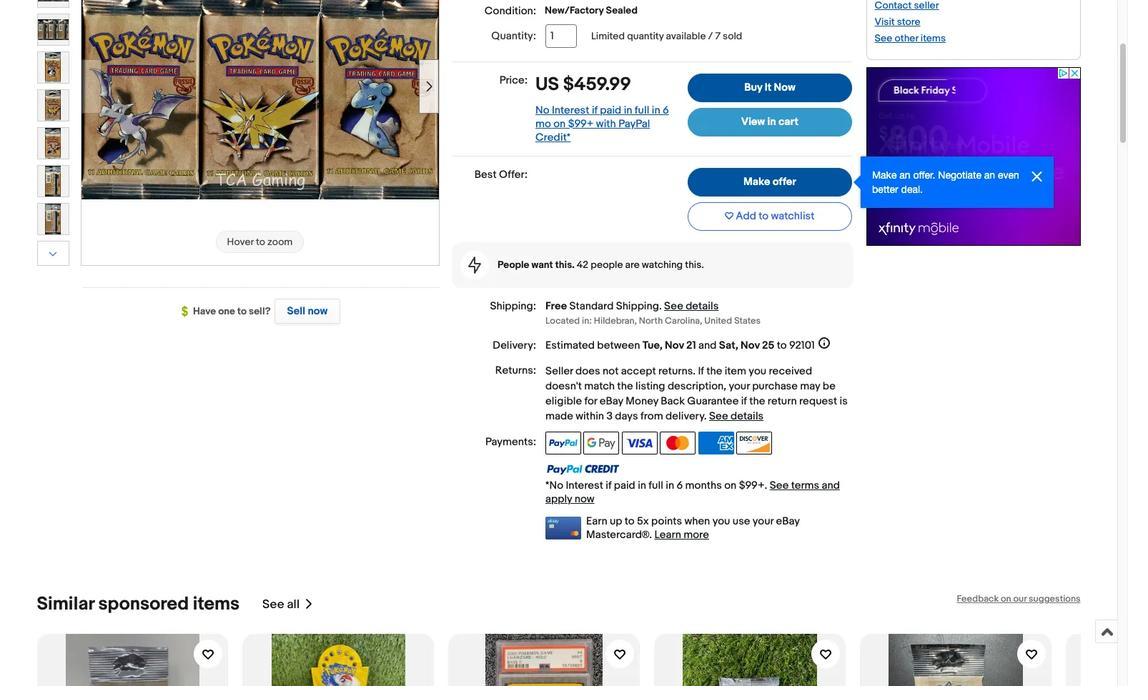 Task type: vqa. For each thing, say whether or not it's contained in the screenshot.
'Computers, Tablets & Network Hardware' link
no



Task type: locate. For each thing, give the bounding box(es) containing it.
view in cart
[[741, 115, 799, 129]]

make up the better
[[872, 169, 897, 181]]

0 horizontal spatial ebay
[[600, 395, 624, 409]]

request
[[800, 395, 838, 409]]

this. left 42
[[555, 259, 575, 271]]

if for $99+
[[592, 104, 598, 117]]

standard
[[570, 300, 614, 313]]

your right use
[[753, 515, 774, 529]]

limited quantity available / 7 sold
[[591, 30, 743, 42]]

0 vertical spatial interest
[[552, 104, 590, 117]]

free
[[546, 300, 567, 313]]

0 vertical spatial if
[[592, 104, 598, 117]]

the down accept
[[617, 380, 633, 394]]

on left '$99+.'
[[725, 479, 737, 493]]

on inside no interest if paid in full in 6 mo on $99+ with paypal credit*
[[554, 117, 566, 131]]

an left even
[[985, 169, 996, 181]]

make inside make an offer. negotiate an even better deal.
[[872, 169, 897, 181]]

paid inside no interest if paid in full in 6 mo on $99+ with paypal credit*
[[600, 104, 622, 117]]

0 horizontal spatial on
[[554, 117, 566, 131]]

to left 5x
[[625, 515, 635, 529]]

1 horizontal spatial this.
[[685, 259, 704, 271]]

the
[[707, 365, 723, 379], [617, 380, 633, 394], [750, 395, 766, 409]]

in
[[624, 104, 633, 117], [652, 104, 661, 117], [768, 115, 776, 129], [638, 479, 647, 493], [666, 479, 675, 493]]

sell?
[[249, 305, 271, 318]]

you inside earn up to 5x points when you use your ebay mastercard®.
[[713, 515, 731, 529]]

now
[[308, 305, 328, 318], [575, 493, 595, 507]]

2 horizontal spatial on
[[1001, 594, 1012, 605]]

full right with
[[635, 104, 650, 117]]

1 horizontal spatial now
[[575, 493, 595, 507]]

interest for no
[[552, 104, 590, 117]]

received
[[769, 365, 813, 379]]

0 vertical spatial on
[[554, 117, 566, 131]]

available
[[666, 30, 706, 42]]

0 vertical spatial paid
[[600, 104, 622, 117]]

interest down paypal credit image
[[566, 479, 604, 493]]

see inside 'free standard shipping . see details located in: hildebran, north carolina, united states'
[[664, 300, 684, 313]]

and right 21
[[699, 339, 717, 353]]

1 horizontal spatial you
[[749, 365, 767, 379]]

if down $459.99
[[592, 104, 598, 117]]

1 vertical spatial paid
[[614, 479, 636, 493]]

see terms and apply now link
[[546, 479, 840, 507]]

full
[[635, 104, 650, 117], [649, 479, 664, 493]]

paypal image
[[546, 432, 581, 455]]

see left all
[[263, 598, 284, 612]]

nov left 25
[[741, 339, 760, 353]]

make for make an offer. negotiate an even better deal.
[[872, 169, 897, 181]]

item
[[725, 365, 747, 379]]

see left terms
[[770, 479, 789, 493]]

buy
[[745, 81, 763, 94]]

0 vertical spatial full
[[635, 104, 650, 117]]

feedback on our suggestions
[[957, 594, 1081, 605]]

0 vertical spatial .
[[659, 300, 662, 313]]

2 nov from the left
[[741, 339, 760, 353]]

full up points
[[649, 479, 664, 493]]

. up the north on the top right of the page
[[659, 300, 662, 313]]

0 horizontal spatial items
[[193, 594, 240, 616]]

1 vertical spatial ebay
[[776, 515, 800, 529]]

details
[[686, 300, 719, 313], [731, 410, 764, 424]]

free standard shipping . see details located in: hildebran, north carolina, united states
[[546, 300, 761, 327]]

learn
[[655, 529, 682, 542]]

1 horizontal spatial nov
[[741, 339, 760, 353]]

better
[[872, 184, 899, 195]]

ebay inside earn up to 5x points when you use your ebay mastercard®.
[[776, 515, 800, 529]]

paid for months
[[614, 479, 636, 493]]

0 horizontal spatial details
[[686, 300, 719, 313]]

add to watchlist button
[[688, 202, 852, 231]]

make for make offer
[[744, 175, 770, 189]]

on for months
[[725, 479, 737, 493]]

0 horizontal spatial make
[[744, 175, 770, 189]]

Quantity: text field
[[546, 24, 577, 48]]

dollar sign image
[[182, 306, 193, 318]]

5x
[[637, 515, 649, 529]]

$459.99
[[563, 74, 631, 96]]

now right sell
[[308, 305, 328, 318]]

in right with
[[624, 104, 633, 117]]

0 horizontal spatial you
[[713, 515, 731, 529]]

in up 5x
[[638, 479, 647, 493]]

if the return request is made within 3 days from delivery
[[546, 395, 848, 424]]

seller does not accept returns. if the item you received doesn't match the listing description, your purchase may be eligible for
[[546, 365, 836, 409]]

you right item on the bottom of the page
[[749, 365, 767, 379]]

points
[[652, 515, 682, 529]]

people
[[498, 259, 530, 271]]

the down purchase
[[750, 395, 766, 409]]

view
[[741, 115, 765, 129]]

picture 5 of 9 image
[[38, 90, 68, 121]]

1 horizontal spatial details
[[731, 410, 764, 424]]

see up carolina, on the top right of page
[[664, 300, 684, 313]]

1 horizontal spatial make
[[872, 169, 897, 181]]

other
[[895, 32, 919, 44]]

items left see all
[[193, 594, 240, 616]]

0 horizontal spatial the
[[617, 380, 633, 394]]

see
[[875, 32, 893, 44], [664, 300, 684, 313], [709, 410, 729, 424], [770, 479, 789, 493], [263, 598, 284, 612]]

paid down $459.99
[[600, 104, 622, 117]]

details inside 'free standard shipping . see details located in: hildebran, north carolina, united states'
[[686, 300, 719, 313]]

6
[[663, 104, 669, 117], [677, 479, 683, 493]]

1 vertical spatial full
[[649, 479, 664, 493]]

doesn't
[[546, 380, 582, 394]]

0 horizontal spatial if
[[592, 104, 598, 117]]

see details link down guarantee
[[709, 410, 764, 424]]

see all
[[263, 598, 300, 612]]

sell now link
[[271, 299, 340, 324]]

0 horizontal spatial .
[[659, 300, 662, 313]]

quantity
[[627, 30, 664, 42]]

this.
[[555, 259, 575, 271], [685, 259, 704, 271]]

on left our
[[1001, 594, 1012, 605]]

buy it now
[[745, 81, 796, 94]]

6 right paypal at right top
[[663, 104, 669, 117]]

0 vertical spatial 6
[[663, 104, 669, 117]]

an up deal.
[[900, 169, 911, 181]]

1 horizontal spatial items
[[921, 32, 946, 44]]

see other items link
[[875, 32, 946, 44]]

2 vertical spatial the
[[750, 395, 766, 409]]

returns.
[[659, 365, 696, 379]]

add
[[736, 210, 757, 223]]

picture 4 of 9 image
[[38, 52, 68, 83]]

2 vertical spatial if
[[606, 479, 612, 493]]

0 horizontal spatial this.
[[555, 259, 575, 271]]

full inside no interest if paid in full in 6 mo on $99+ with paypal credit*
[[635, 104, 650, 117]]

if down paypal credit image
[[606, 479, 612, 493]]

visit store link
[[875, 16, 921, 28]]

to right the one
[[237, 305, 247, 318]]

0 vertical spatial details
[[686, 300, 719, 313]]

1 vertical spatial you
[[713, 515, 731, 529]]

2 an from the left
[[985, 169, 996, 181]]

See all text field
[[263, 598, 300, 612]]

ebay up 3
[[600, 395, 624, 409]]

you
[[749, 365, 767, 379], [713, 515, 731, 529]]

an
[[900, 169, 911, 181], [985, 169, 996, 181]]

picture 7 of 9 image
[[38, 166, 68, 197]]

sell now
[[287, 305, 328, 318]]

return
[[768, 395, 797, 409]]

*no interest if paid in full in 6 months on $99+.
[[546, 479, 770, 493]]

6 left the months at the right of the page
[[677, 479, 683, 493]]

items right other at the right of the page
[[921, 32, 946, 44]]

on right 'mo'
[[554, 117, 566, 131]]

*no
[[546, 479, 564, 493]]

0 vertical spatial and
[[699, 339, 717, 353]]

if up . see details
[[741, 395, 747, 409]]

tue,
[[643, 339, 663, 353]]

0 horizontal spatial nov
[[665, 339, 684, 353]]

21
[[687, 339, 696, 353]]

see details link up carolina, on the top right of page
[[664, 300, 719, 313]]

back
[[661, 395, 685, 409]]

ebay money back guarantee
[[600, 395, 739, 409]]

advertisement region
[[866, 67, 1081, 246]]

0 horizontal spatial 6
[[663, 104, 669, 117]]

1 horizontal spatial the
[[707, 365, 723, 379]]

0 horizontal spatial your
[[729, 380, 750, 394]]

in right paypal at right top
[[652, 104, 661, 117]]

in:
[[582, 316, 592, 327]]

1 vertical spatial on
[[725, 479, 737, 493]]

does
[[576, 365, 601, 379]]

1 horizontal spatial 6
[[677, 479, 683, 493]]

1 horizontal spatial an
[[985, 169, 996, 181]]

google pay image
[[584, 432, 620, 455]]

your down item on the bottom of the page
[[729, 380, 750, 394]]

interest inside no interest if paid in full in 6 mo on $99+ with paypal credit*
[[552, 104, 590, 117]]

credit*
[[536, 131, 571, 144]]

payments:
[[486, 436, 536, 449]]

0 vertical spatial items
[[921, 32, 946, 44]]

to right add
[[759, 210, 769, 223]]

6 inside no interest if paid in full in 6 mo on $99+ with paypal credit*
[[663, 104, 669, 117]]

the right if
[[707, 365, 723, 379]]

0 horizontal spatial an
[[900, 169, 911, 181]]

interest right no
[[552, 104, 590, 117]]

make left offer
[[744, 175, 770, 189]]

apply
[[546, 493, 572, 507]]

1 vertical spatial see details link
[[709, 410, 764, 424]]

details up 'united' at the right top of page
[[686, 300, 719, 313]]

us $459.99 main content
[[452, 0, 854, 542]]

0 vertical spatial your
[[729, 380, 750, 394]]

. down guarantee
[[704, 410, 707, 424]]

make an offer. negotiate an even better deal. tooltip
[[861, 157, 1054, 208]]

details up discover image
[[731, 410, 764, 424]]

sealed
[[606, 4, 638, 16]]

1 horizontal spatial if
[[606, 479, 612, 493]]

us
[[536, 74, 559, 96]]

paid for mo
[[600, 104, 622, 117]]

2 horizontal spatial the
[[750, 395, 766, 409]]

to right 25
[[777, 339, 787, 353]]

you left use
[[713, 515, 731, 529]]

1 vertical spatial your
[[753, 515, 774, 529]]

shipping:
[[490, 300, 536, 313]]

0 vertical spatial see details link
[[664, 300, 719, 313]]

us $459.99
[[536, 74, 631, 96]]

0 vertical spatial now
[[308, 305, 328, 318]]

and right terms
[[822, 479, 840, 493]]

best
[[475, 168, 497, 182]]

earn up to 5x points when you use your ebay mastercard®.
[[586, 515, 800, 542]]

if inside no interest if paid in full in 6 mo on $99+ with paypal credit*
[[592, 104, 598, 117]]

ebay down terms
[[776, 515, 800, 529]]

this. right watching
[[685, 259, 704, 271]]

1 vertical spatial now
[[575, 493, 595, 507]]

your inside earn up to 5x points when you use your ebay mastercard®.
[[753, 515, 774, 529]]

people want this. 42 people are watching this.
[[498, 259, 704, 271]]

1 horizontal spatial your
[[753, 515, 774, 529]]

1 vertical spatial interest
[[566, 479, 604, 493]]

3x sealed fossil long/hanger booster packs (artset) wotc original pokemon cards - picture 1 of 9 image
[[81, 0, 439, 199]]

if
[[592, 104, 598, 117], [741, 395, 747, 409], [606, 479, 612, 493]]

make inside 'link'
[[744, 175, 770, 189]]

match
[[584, 380, 615, 394]]

to
[[759, 210, 769, 223], [237, 305, 247, 318], [777, 339, 787, 353], [625, 515, 635, 529]]

picture 6 of 9 image
[[38, 128, 68, 159]]

1 an from the left
[[900, 169, 911, 181]]

$99+.
[[739, 479, 768, 493]]

now up earn
[[575, 493, 595, 507]]

between
[[597, 339, 640, 353]]

1 horizontal spatial ebay
[[776, 515, 800, 529]]

1 vertical spatial 6
[[677, 479, 683, 493]]

1 horizontal spatial on
[[725, 479, 737, 493]]

1 vertical spatial .
[[704, 410, 707, 424]]

nov left 21
[[665, 339, 684, 353]]

6 for no interest if paid in full in 6 mo on $99+ with paypal credit*
[[663, 104, 669, 117]]

1 vertical spatial details
[[731, 410, 764, 424]]

located
[[546, 316, 580, 327]]

0 vertical spatial you
[[749, 365, 767, 379]]

1 vertical spatial and
[[822, 479, 840, 493]]

see down visit on the right
[[875, 32, 893, 44]]

2 horizontal spatial if
[[741, 395, 747, 409]]

paid up up
[[614, 479, 636, 493]]

1 horizontal spatial and
[[822, 479, 840, 493]]

.
[[659, 300, 662, 313], [704, 410, 707, 424]]

north
[[639, 316, 663, 327]]

earn
[[586, 515, 608, 529]]

seller
[[546, 365, 573, 379]]

estimated between tue, nov 21 and sat, nov 25 to 92101
[[546, 339, 815, 353]]

1 vertical spatial if
[[741, 395, 747, 409]]



Task type: describe. For each thing, give the bounding box(es) containing it.
3
[[607, 410, 613, 424]]

when
[[685, 515, 710, 529]]

days
[[615, 410, 638, 424]]

american express image
[[698, 432, 734, 455]]

92101
[[790, 339, 815, 353]]

no interest if paid in full in 6 mo on $99+ with paypal credit* link
[[536, 104, 669, 144]]

1 this. from the left
[[555, 259, 575, 271]]

and inside the see terms and apply now
[[822, 479, 840, 493]]

months
[[686, 479, 722, 493]]

one
[[218, 305, 235, 318]]

1 vertical spatial items
[[193, 594, 240, 616]]

if inside if the return request is made within 3 days from delivery
[[741, 395, 747, 409]]

picture 3 of 9 image
[[38, 14, 68, 45]]

now
[[774, 81, 796, 94]]

with
[[596, 117, 616, 131]]

learn more
[[655, 529, 709, 542]]

more
[[684, 529, 709, 542]]

make offer link
[[688, 168, 852, 197]]

in left cart
[[768, 115, 776, 129]]

7
[[715, 30, 721, 42]]

full for months
[[649, 479, 664, 493]]

sold
[[723, 30, 743, 42]]

picture 2 of 9 image
[[38, 0, 68, 7]]

watchlist
[[771, 210, 815, 223]]

carolina,
[[665, 316, 703, 327]]

. inside 'free standard shipping . see details located in: hildebran, north carolina, united states'
[[659, 300, 662, 313]]

within
[[576, 410, 604, 424]]

ebay mastercard image
[[546, 517, 581, 540]]

your inside seller does not accept returns. if the item you received doesn't match the listing description, your purchase may be eligible for
[[729, 380, 750, 394]]

. see details
[[704, 410, 764, 424]]

add to watchlist
[[736, 210, 815, 223]]

in left the months at the right of the page
[[666, 479, 675, 493]]

cart
[[779, 115, 799, 129]]

sponsored
[[98, 594, 189, 616]]

be
[[823, 380, 836, 394]]

no
[[536, 104, 550, 117]]

listing
[[636, 380, 666, 394]]

terms
[[792, 479, 820, 493]]

want
[[532, 259, 553, 271]]

offer
[[773, 175, 796, 189]]

paypal
[[619, 117, 650, 131]]

visa image
[[622, 432, 658, 455]]

42
[[577, 259, 589, 271]]

offer.
[[914, 169, 936, 181]]

it
[[765, 81, 772, 94]]

mastercard®.
[[586, 529, 652, 542]]

have
[[193, 305, 216, 318]]

to inside button
[[759, 210, 769, 223]]

money
[[626, 395, 659, 409]]

united
[[705, 316, 732, 327]]

6 for *no interest if paid in full in 6 months on $99+.
[[677, 479, 683, 493]]

shipping
[[616, 300, 659, 313]]

discover image
[[737, 432, 772, 455]]

with details__icon image
[[469, 257, 481, 274]]

up
[[610, 515, 623, 529]]

quantity:
[[491, 29, 536, 43]]

0 vertical spatial the
[[707, 365, 723, 379]]

limited
[[591, 30, 625, 42]]

see inside the visit store see other items
[[875, 32, 893, 44]]

1 nov from the left
[[665, 339, 684, 353]]

price:
[[500, 74, 528, 87]]

is
[[840, 395, 848, 409]]

make offer
[[744, 175, 796, 189]]

see all link
[[263, 594, 314, 616]]

states
[[734, 316, 761, 327]]

to inside earn up to 5x points when you use your ebay mastercard®.
[[625, 515, 635, 529]]

from
[[641, 410, 663, 424]]

1 horizontal spatial .
[[704, 410, 707, 424]]

sat,
[[719, 339, 739, 353]]

see down guarantee
[[709, 410, 729, 424]]

picture 8 of 9 image
[[38, 204, 68, 235]]

not
[[603, 365, 619, 379]]

for
[[585, 395, 598, 409]]

feedback on our suggestions link
[[957, 594, 1081, 605]]

watching
[[642, 259, 683, 271]]

made
[[546, 410, 573, 424]]

full for mo
[[635, 104, 650, 117]]

description,
[[668, 380, 727, 394]]

0 horizontal spatial now
[[308, 305, 328, 318]]

paypal credit image
[[546, 464, 620, 475]]

negotiate
[[938, 169, 982, 181]]

on for mo
[[554, 117, 566, 131]]

estimated
[[546, 339, 595, 353]]

you inside seller does not accept returns. if the item you received doesn't match the listing description, your purchase may be eligible for
[[749, 365, 767, 379]]

0 vertical spatial ebay
[[600, 395, 624, 409]]

mo
[[536, 117, 551, 131]]

may
[[800, 380, 821, 394]]

best offer:
[[475, 168, 528, 182]]

have one to sell?
[[193, 305, 271, 318]]

make an offer. negotiate an even better deal.
[[872, 169, 1020, 195]]

no interest if paid in full in 6 mo on $99+ with paypal credit*
[[536, 104, 669, 144]]

even
[[998, 169, 1020, 181]]

2 vertical spatial on
[[1001, 594, 1012, 605]]

now inside the see terms and apply now
[[575, 493, 595, 507]]

similar sponsored items
[[37, 594, 240, 616]]

all
[[287, 598, 300, 612]]

view in cart link
[[688, 108, 852, 137]]

1 vertical spatial the
[[617, 380, 633, 394]]

master card image
[[660, 432, 696, 455]]

learn more link
[[655, 529, 709, 542]]

see inside the see terms and apply now
[[770, 479, 789, 493]]

items inside the visit store see other items
[[921, 32, 946, 44]]

0 horizontal spatial and
[[699, 339, 717, 353]]

the inside if the return request is made within 3 days from delivery
[[750, 395, 766, 409]]

if for $99+.
[[606, 479, 612, 493]]

if
[[698, 365, 704, 379]]

interest for *no
[[566, 479, 604, 493]]

returns:
[[495, 364, 536, 378]]

2 this. from the left
[[685, 259, 704, 271]]

25
[[762, 339, 775, 353]]



